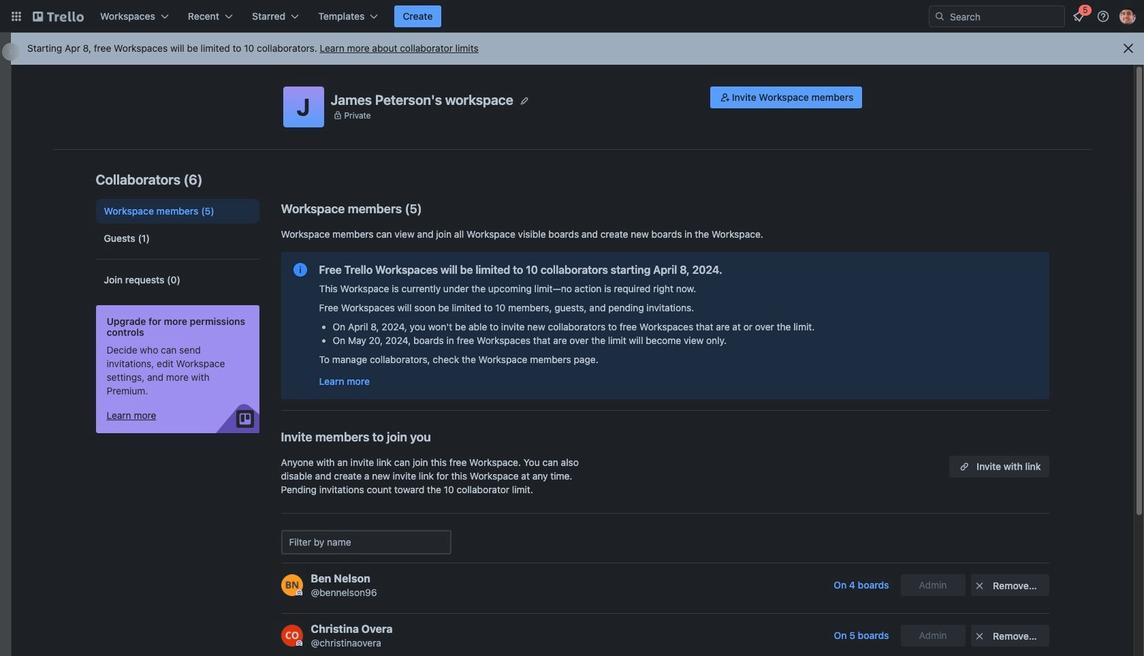 Task type: locate. For each thing, give the bounding box(es) containing it.
this member is an admin of this workspace. image
[[296, 590, 302, 596], [296, 641, 302, 647]]

james peterson (jamespeterson93) image
[[1120, 8, 1137, 25]]

sm image for second this member is an admin of this workspace. image from the bottom of the page
[[973, 579, 987, 593]]

0 vertical spatial sm image
[[719, 91, 732, 104]]

0 vertical spatial this member is an admin of this workspace. image
[[296, 590, 302, 596]]

1 vertical spatial sm image
[[973, 579, 987, 593]]

5 notifications image
[[1071, 8, 1088, 25]]

2 vertical spatial sm image
[[973, 630, 987, 643]]

open information menu image
[[1097, 10, 1111, 23]]

1 vertical spatial this member is an admin of this workspace. image
[[296, 641, 302, 647]]

1 this member is an admin of this workspace. image from the top
[[296, 590, 302, 596]]

primary element
[[0, 0, 1145, 33]]

2 this member is an admin of this workspace. image from the top
[[296, 641, 302, 647]]

sm image
[[719, 91, 732, 104], [973, 579, 987, 593], [973, 630, 987, 643]]



Task type: describe. For each thing, give the bounding box(es) containing it.
search image
[[935, 11, 946, 22]]

Search field
[[946, 6, 1065, 27]]

Filter by name text field
[[281, 530, 451, 555]]

back to home image
[[33, 5, 84, 27]]

sm image for 1st this member is an admin of this workspace. image from the bottom of the page
[[973, 630, 987, 643]]



Task type: vqa. For each thing, say whether or not it's contained in the screenshot.
the leftmost sm icon
yes



